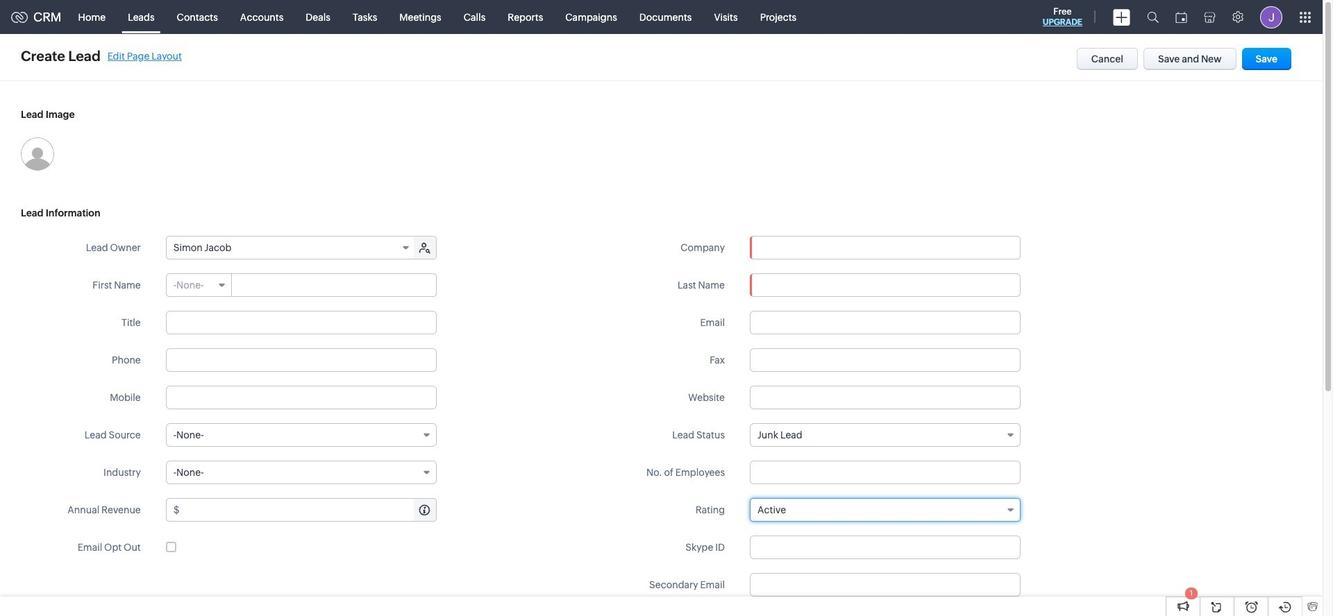 Task type: locate. For each thing, give the bounding box(es) containing it.
profile image
[[1261, 6, 1283, 28]]

search image
[[1148, 11, 1160, 23]]

None field
[[167, 237, 415, 259], [751, 237, 1021, 259], [167, 274, 232, 297], [166, 424, 437, 447], [750, 424, 1021, 447], [166, 461, 437, 485], [750, 499, 1021, 522], [167, 237, 415, 259], [751, 237, 1021, 259], [167, 274, 232, 297], [166, 424, 437, 447], [750, 424, 1021, 447], [166, 461, 437, 485], [750, 499, 1021, 522]]

None text field
[[751, 237, 1021, 259], [750, 311, 1021, 335], [166, 349, 437, 372], [750, 536, 1021, 560], [750, 574, 1021, 598], [751, 237, 1021, 259], [750, 311, 1021, 335], [166, 349, 437, 372], [750, 536, 1021, 560], [750, 574, 1021, 598]]

None text field
[[750, 274, 1021, 297], [233, 274, 436, 297], [166, 311, 437, 335], [750, 349, 1021, 372], [166, 386, 437, 410], [750, 386, 1021, 410], [750, 461, 1021, 485], [182, 500, 436, 522], [750, 274, 1021, 297], [233, 274, 436, 297], [166, 311, 437, 335], [750, 349, 1021, 372], [166, 386, 437, 410], [750, 386, 1021, 410], [750, 461, 1021, 485], [182, 500, 436, 522]]



Task type: describe. For each thing, give the bounding box(es) containing it.
logo image
[[11, 11, 28, 23]]

image image
[[21, 138, 54, 171]]

create menu element
[[1105, 0, 1139, 34]]

profile element
[[1253, 0, 1292, 34]]

calendar image
[[1176, 11, 1188, 23]]

search element
[[1139, 0, 1168, 34]]

create menu image
[[1114, 9, 1131, 25]]



Task type: vqa. For each thing, say whether or not it's contained in the screenshot.
Profile icon
yes



